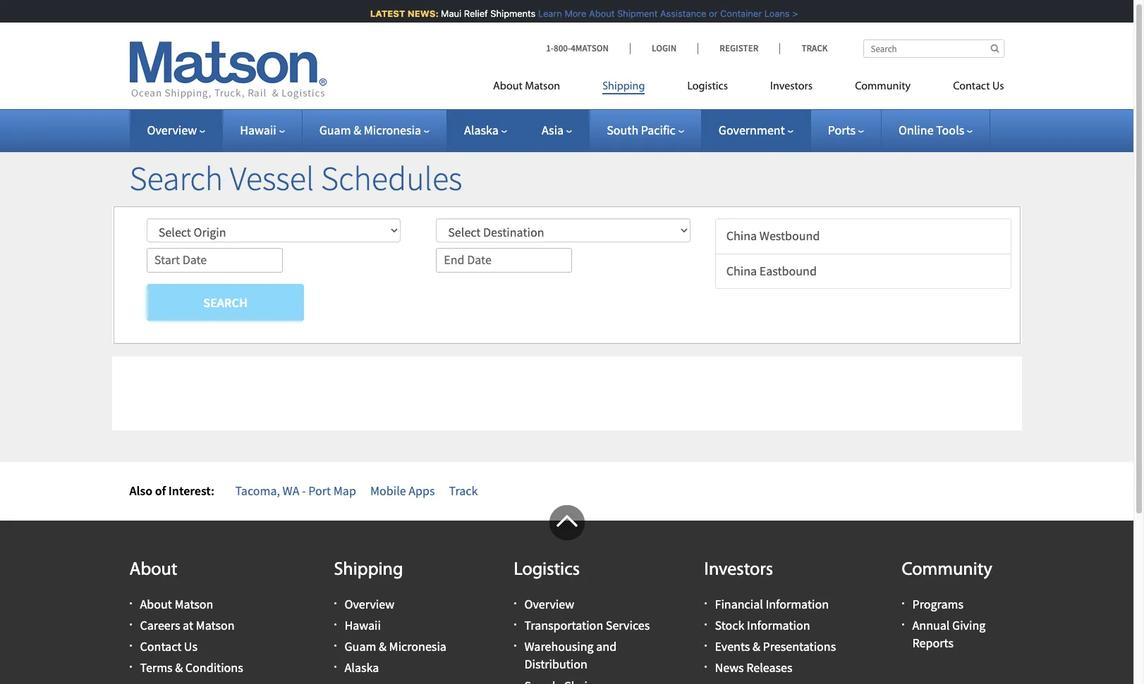 Task type: vqa. For each thing, say whether or not it's contained in the screenshot.


Task type: describe. For each thing, give the bounding box(es) containing it.
south
[[607, 122, 639, 138]]

south pacific link
[[607, 122, 684, 138]]

reports
[[912, 636, 954, 652]]

terms & conditions link
[[140, 661, 243, 677]]

asia
[[542, 122, 564, 138]]

us inside top menu navigation
[[992, 81, 1004, 92]]

pacific
[[641, 122, 676, 138]]

guam & micronesia link for hawaii link to the right
[[345, 639, 446, 655]]

careers at matson link
[[140, 618, 235, 634]]

>
[[788, 8, 793, 19]]

online tools
[[899, 122, 964, 138]]

overview link for shipping
[[345, 597, 394, 613]]

0 horizontal spatial overview
[[147, 122, 197, 138]]

distribution
[[524, 657, 587, 673]]

shipping inside top menu navigation
[[602, 81, 645, 92]]

china eastbound
[[726, 263, 817, 279]]

track for leftmost track link
[[449, 483, 478, 499]]

learn more about shipment assistance or container loans > link
[[534, 8, 793, 19]]

map
[[333, 483, 356, 499]]

apps
[[409, 483, 435, 499]]

latest news: maui relief shipments learn more about shipment assistance or container loans >
[[366, 8, 793, 19]]

china eastbound link
[[715, 254, 1012, 290]]

stock information link
[[715, 618, 810, 634]]

financial information stock information events & presentations news releases
[[715, 597, 836, 677]]

about for about matson
[[493, 81, 523, 92]]

financial information link
[[715, 597, 829, 613]]

tools
[[936, 122, 964, 138]]

china for china eastbound
[[726, 263, 757, 279]]

overview hawaii guam & micronesia alaska
[[345, 597, 446, 677]]

track for track link to the top
[[802, 42, 828, 54]]

asia link
[[542, 122, 572, 138]]

mobile apps link
[[370, 483, 435, 499]]

& inside overview hawaii guam & micronesia alaska
[[379, 639, 387, 655]]

logistics inside the logistics link
[[687, 81, 728, 92]]

services
[[606, 618, 650, 634]]

programs
[[912, 597, 963, 613]]

overview transportation services warehousing and distribution
[[524, 597, 650, 673]]

search for search vessel schedules
[[129, 157, 223, 200]]

1 horizontal spatial hawaii link
[[345, 618, 381, 634]]

0 horizontal spatial track link
[[449, 483, 478, 499]]

matson for about matson careers at matson contact us terms & conditions
[[175, 597, 213, 613]]

Start date text field
[[147, 248, 283, 273]]

1 vertical spatial information
[[747, 618, 810, 634]]

government link
[[719, 122, 793, 138]]

0 horizontal spatial hawaii
[[240, 122, 276, 138]]

800-
[[554, 42, 571, 54]]

4matson
[[571, 42, 609, 54]]

shipment
[[613, 8, 653, 19]]

community link
[[834, 74, 932, 103]]

giving
[[952, 618, 986, 634]]

online
[[899, 122, 934, 138]]

careers
[[140, 618, 180, 634]]

login link
[[630, 42, 698, 54]]

news
[[715, 661, 744, 677]]

vessel
[[230, 157, 314, 200]]

search button
[[147, 284, 304, 322]]

1-
[[546, 42, 554, 54]]

news:
[[403, 8, 434, 19]]

about matson
[[493, 81, 560, 92]]

0 horizontal spatial logistics
[[514, 561, 580, 580]]

at
[[183, 618, 193, 634]]

schedules
[[321, 157, 462, 200]]

micronesia inside overview hawaii guam & micronesia alaska
[[389, 639, 446, 655]]

search vessel schedules
[[129, 157, 462, 200]]

south pacific
[[607, 122, 676, 138]]

terms
[[140, 661, 173, 677]]

news releases link
[[715, 661, 793, 677]]

tacoma, wa - port map
[[235, 483, 356, 499]]

china for china westbound
[[726, 228, 757, 244]]

0 horizontal spatial contact us link
[[140, 639, 197, 655]]

guam inside overview hawaii guam & micronesia alaska
[[345, 639, 376, 655]]

shipping link
[[581, 74, 666, 103]]

container
[[716, 8, 757, 19]]

login
[[652, 42, 677, 54]]

china westbound link
[[715, 219, 1012, 254]]

china westbound
[[726, 228, 820, 244]]

overview for shipping
[[345, 597, 394, 613]]

about matson link for careers at matson link
[[140, 597, 213, 613]]

search for search
[[203, 295, 247, 311]]

investors link
[[749, 74, 834, 103]]

alaska inside overview hawaii guam & micronesia alaska
[[345, 661, 379, 677]]

financial
[[715, 597, 763, 613]]

0 vertical spatial track link
[[780, 42, 828, 54]]

shipments
[[486, 8, 531, 19]]

events & presentations link
[[715, 639, 836, 655]]

programs annual giving reports
[[912, 597, 986, 652]]

about matson careers at matson contact us terms & conditions
[[140, 597, 243, 677]]

loans
[[760, 8, 785, 19]]

community inside 'link'
[[855, 81, 911, 92]]

latest
[[366, 8, 401, 19]]

overview for logistics
[[524, 597, 574, 613]]

releases
[[746, 661, 793, 677]]

-
[[302, 483, 306, 499]]



Task type: locate. For each thing, give the bounding box(es) containing it.
also
[[129, 483, 152, 499]]

0 vertical spatial community
[[855, 81, 911, 92]]

1 horizontal spatial about matson link
[[493, 74, 581, 103]]

alaska link for the leftmost hawaii link
[[464, 122, 507, 138]]

guam & micronesia link for the leftmost hawaii link
[[319, 122, 430, 138]]

0 vertical spatial us
[[992, 81, 1004, 92]]

about inside about matson careers at matson contact us terms & conditions
[[140, 597, 172, 613]]

&
[[354, 122, 361, 138], [379, 639, 387, 655], [753, 639, 760, 655], [175, 661, 183, 677]]

1 vertical spatial track
[[449, 483, 478, 499]]

logistics down backtop image
[[514, 561, 580, 580]]

contact
[[953, 81, 990, 92], [140, 639, 181, 655]]

investors inside investors link
[[770, 81, 813, 92]]

logistics
[[687, 81, 728, 92], [514, 561, 580, 580]]

interest:
[[168, 483, 214, 499]]

overview link
[[147, 122, 205, 138], [345, 597, 394, 613], [524, 597, 574, 613]]

tacoma,
[[235, 483, 280, 499]]

1 horizontal spatial us
[[992, 81, 1004, 92]]

warehousing
[[524, 639, 594, 655]]

port
[[308, 483, 331, 499]]

blue matson logo with ocean, shipping, truck, rail and logistics written beneath it. image
[[129, 42, 327, 99]]

1 horizontal spatial hawaii
[[345, 618, 381, 634]]

1 vertical spatial investors
[[704, 561, 773, 580]]

alaska link for hawaii link to the right
[[345, 661, 379, 677]]

2 china from the top
[[726, 263, 757, 279]]

matson down 1-
[[525, 81, 560, 92]]

us inside about matson careers at matson contact us terms & conditions
[[184, 639, 197, 655]]

None search field
[[863, 40, 1004, 58]]

1 vertical spatial logistics
[[514, 561, 580, 580]]

china
[[726, 228, 757, 244], [726, 263, 757, 279]]

wa
[[283, 483, 299, 499]]

track link
[[780, 42, 828, 54], [449, 483, 478, 499]]

logistics link
[[666, 74, 749, 103]]

information up stock information link on the bottom of the page
[[766, 597, 829, 613]]

investors up government 'link'
[[770, 81, 813, 92]]

1 horizontal spatial contact
[[953, 81, 990, 92]]

overview link for logistics
[[524, 597, 574, 613]]

more
[[560, 8, 582, 19]]

relief
[[459, 8, 483, 19]]

matson
[[525, 81, 560, 92], [175, 597, 213, 613], [196, 618, 235, 634]]

mobile apps
[[370, 483, 435, 499]]

1 vertical spatial alaska link
[[345, 661, 379, 677]]

1 vertical spatial guam & micronesia link
[[345, 639, 446, 655]]

track link down >
[[780, 42, 828, 54]]

hawaii link
[[240, 122, 285, 138], [345, 618, 381, 634]]

0 horizontal spatial alaska link
[[345, 661, 379, 677]]

warehousing and distribution link
[[524, 639, 617, 673]]

contact us link down careers on the left of page
[[140, 639, 197, 655]]

0 vertical spatial alaska
[[464, 122, 499, 138]]

overview
[[147, 122, 197, 138], [345, 597, 394, 613], [524, 597, 574, 613]]

1 vertical spatial alaska
[[345, 661, 379, 677]]

1 vertical spatial micronesia
[[389, 639, 446, 655]]

programs link
[[912, 597, 963, 613]]

register link
[[698, 42, 780, 54]]

micronesia
[[364, 122, 421, 138], [389, 639, 446, 655]]

2 vertical spatial matson
[[196, 618, 235, 634]]

about matson link down 1-
[[493, 74, 581, 103]]

overview inside overview transportation services warehousing and distribution
[[524, 597, 574, 613]]

us down the "search" image at top
[[992, 81, 1004, 92]]

also of interest:
[[129, 483, 214, 499]]

track up investors link
[[802, 42, 828, 54]]

matson inside top menu navigation
[[525, 81, 560, 92]]

presentations
[[763, 639, 836, 655]]

2 horizontal spatial overview link
[[524, 597, 574, 613]]

1 horizontal spatial overview
[[345, 597, 394, 613]]

footer containing about
[[0, 506, 1134, 685]]

backtop image
[[549, 506, 584, 541]]

transportation
[[524, 618, 603, 634]]

1 vertical spatial hawaii
[[345, 618, 381, 634]]

1 horizontal spatial overview link
[[345, 597, 394, 613]]

0 vertical spatial contact us link
[[932, 74, 1004, 103]]

1 vertical spatial matson
[[175, 597, 213, 613]]

community up the programs
[[902, 561, 992, 580]]

us up the terms & conditions link
[[184, 639, 197, 655]]

transportation services link
[[524, 618, 650, 634]]

1 horizontal spatial contact us link
[[932, 74, 1004, 103]]

ports
[[828, 122, 856, 138]]

0 horizontal spatial shipping
[[334, 561, 403, 580]]

1 horizontal spatial alaska
[[464, 122, 499, 138]]

0 vertical spatial logistics
[[687, 81, 728, 92]]

1 vertical spatial contact us link
[[140, 639, 197, 655]]

us
[[992, 81, 1004, 92], [184, 639, 197, 655]]

overview inside overview hawaii guam & micronesia alaska
[[345, 597, 394, 613]]

online tools link
[[899, 122, 973, 138]]

track link right apps
[[449, 483, 478, 499]]

annual
[[912, 618, 950, 634]]

0 vertical spatial matson
[[525, 81, 560, 92]]

1 vertical spatial hawaii link
[[345, 618, 381, 634]]

0 vertical spatial information
[[766, 597, 829, 613]]

1 vertical spatial search
[[203, 295, 247, 311]]

0 horizontal spatial contact
[[140, 639, 181, 655]]

0 vertical spatial guam & micronesia link
[[319, 122, 430, 138]]

0 vertical spatial search
[[129, 157, 223, 200]]

1 horizontal spatial shipping
[[602, 81, 645, 92]]

1 horizontal spatial track link
[[780, 42, 828, 54]]

information up events & presentations link
[[747, 618, 810, 634]]

about inside top menu navigation
[[493, 81, 523, 92]]

investors up financial
[[704, 561, 773, 580]]

contact us
[[953, 81, 1004, 92]]

about
[[584, 8, 610, 19], [493, 81, 523, 92], [129, 561, 177, 580], [140, 597, 172, 613]]

matson for about matson
[[525, 81, 560, 92]]

1 horizontal spatial alaska link
[[464, 122, 507, 138]]

0 horizontal spatial us
[[184, 639, 197, 655]]

0 vertical spatial hawaii link
[[240, 122, 285, 138]]

community up online
[[855, 81, 911, 92]]

alaska link
[[464, 122, 507, 138], [345, 661, 379, 677]]

0 horizontal spatial hawaii link
[[240, 122, 285, 138]]

about matson link for shipping link on the top of page
[[493, 74, 581, 103]]

0 vertical spatial contact
[[953, 81, 990, 92]]

& inside about matson careers at matson contact us terms & conditions
[[175, 661, 183, 677]]

search inside button
[[203, 295, 247, 311]]

contact up tools
[[953, 81, 990, 92]]

assistance
[[656, 8, 702, 19]]

0 vertical spatial about matson link
[[493, 74, 581, 103]]

hawaii
[[240, 122, 276, 138], [345, 618, 381, 634]]

track right apps
[[449, 483, 478, 499]]

or
[[704, 8, 713, 19]]

china left eastbound at top
[[726, 263, 757, 279]]

conditions
[[185, 661, 243, 677]]

1 china from the top
[[726, 228, 757, 244]]

westbound
[[760, 228, 820, 244]]

1 vertical spatial us
[[184, 639, 197, 655]]

guam & micronesia
[[319, 122, 421, 138]]

about for about matson careers at matson contact us terms & conditions
[[140, 597, 172, 613]]

maui
[[436, 8, 457, 19]]

0 horizontal spatial overview link
[[147, 122, 205, 138]]

1 vertical spatial contact
[[140, 639, 181, 655]]

annual giving reports link
[[912, 618, 986, 652]]

End date text field
[[436, 248, 572, 273]]

about for about
[[129, 561, 177, 580]]

guam & micronesia link
[[319, 122, 430, 138], [345, 639, 446, 655]]

stock
[[715, 618, 744, 634]]

1-800-4matson
[[546, 42, 609, 54]]

1 vertical spatial china
[[726, 263, 757, 279]]

1 vertical spatial about matson link
[[140, 597, 213, 613]]

0 horizontal spatial alaska
[[345, 661, 379, 677]]

search
[[129, 157, 223, 200], [203, 295, 247, 311]]

of
[[155, 483, 166, 499]]

0 vertical spatial track
[[802, 42, 828, 54]]

2 horizontal spatial overview
[[524, 597, 574, 613]]

0 vertical spatial hawaii
[[240, 122, 276, 138]]

learn
[[534, 8, 558, 19]]

hawaii inside overview hawaii guam & micronesia alaska
[[345, 618, 381, 634]]

contact down careers on the left of page
[[140, 639, 181, 655]]

about matson link up careers at matson link
[[140, 597, 213, 613]]

0 vertical spatial alaska link
[[464, 122, 507, 138]]

0 vertical spatial guam
[[319, 122, 351, 138]]

0 vertical spatial micronesia
[[364, 122, 421, 138]]

search image
[[991, 44, 999, 53]]

contact us link up tools
[[932, 74, 1004, 103]]

1 vertical spatial shipping
[[334, 561, 403, 580]]

information
[[766, 597, 829, 613], [747, 618, 810, 634]]

logistics down register link
[[687, 81, 728, 92]]

0 horizontal spatial about matson link
[[140, 597, 213, 613]]

mobile
[[370, 483, 406, 499]]

0 vertical spatial shipping
[[602, 81, 645, 92]]

1 vertical spatial guam
[[345, 639, 376, 655]]

1 horizontal spatial track
[[802, 42, 828, 54]]

1-800-4matson link
[[546, 42, 630, 54]]

top menu navigation
[[493, 74, 1004, 103]]

events
[[715, 639, 750, 655]]

0 vertical spatial china
[[726, 228, 757, 244]]

ports link
[[828, 122, 864, 138]]

china inside 'link'
[[726, 263, 757, 279]]

eastbound
[[760, 263, 817, 279]]

government
[[719, 122, 785, 138]]

1 vertical spatial community
[[902, 561, 992, 580]]

tacoma, wa - port map link
[[235, 483, 356, 499]]

investors
[[770, 81, 813, 92], [704, 561, 773, 580]]

0 vertical spatial investors
[[770, 81, 813, 92]]

1 horizontal spatial logistics
[[687, 81, 728, 92]]

Search search field
[[863, 40, 1004, 58]]

contact inside about matson careers at matson contact us terms & conditions
[[140, 639, 181, 655]]

footer
[[0, 506, 1134, 685]]

0 horizontal spatial track
[[449, 483, 478, 499]]

matson up at at the left bottom
[[175, 597, 213, 613]]

china up china eastbound
[[726, 228, 757, 244]]

& inside financial information stock information events & presentations news releases
[[753, 639, 760, 655]]

matson right at at the left bottom
[[196, 618, 235, 634]]

and
[[596, 639, 617, 655]]

1 vertical spatial track link
[[449, 483, 478, 499]]

guam
[[319, 122, 351, 138], [345, 639, 376, 655]]

contact inside top menu navigation
[[953, 81, 990, 92]]

alaska
[[464, 122, 499, 138], [345, 661, 379, 677]]



